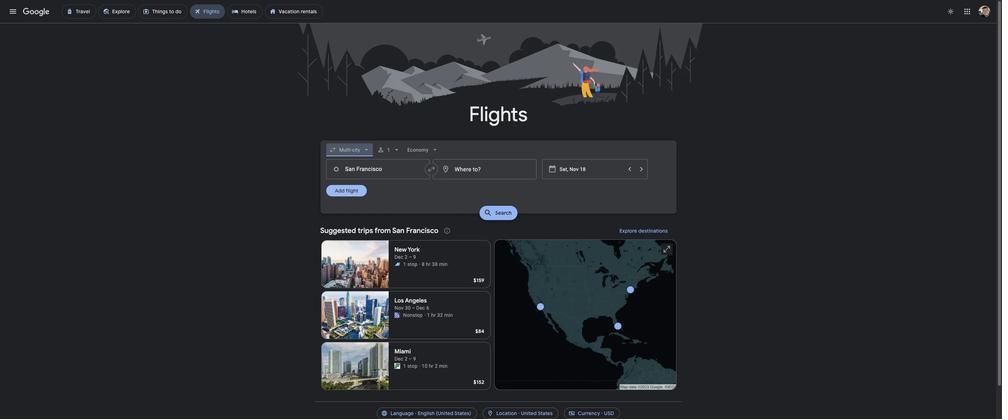 Task type: locate. For each thing, give the bounding box(es) containing it.
min right 32
[[444, 313, 453, 318]]

united states
[[521, 411, 553, 417]]

hr right "8"
[[426, 262, 431, 267]]

2 2 – 9 from the top
[[405, 357, 416, 362]]

1 vertical spatial hr
[[431, 313, 436, 318]]

min for los angeles
[[444, 313, 453, 318]]

english
[[418, 411, 435, 417]]

 image for new york
[[419, 261, 420, 268]]

2 stop from the top
[[407, 364, 418, 369]]

suggested trips from san francisco region
[[320, 223, 677, 394]]

 image for los angeles
[[424, 312, 426, 319]]

stop for dec
[[407, 364, 418, 369]]

None text field
[[326, 159, 430, 180]]

0 vertical spatial hr
[[426, 262, 431, 267]]

1 vertical spatial 1 stop
[[403, 364, 418, 369]]

nov
[[395, 306, 404, 311]]

152 US dollars text field
[[474, 380, 485, 386]]

1 stop
[[403, 262, 418, 267], [403, 364, 418, 369]]

hr left 2
[[429, 364, 434, 369]]

1 2 – 9 from the top
[[405, 255, 416, 260]]

2 vertical spatial hr
[[429, 364, 434, 369]]

Where to? text field
[[433, 159, 537, 180]]

1 dec from the top
[[395, 255, 403, 260]]

1 horizontal spatial  image
[[424, 312, 426, 319]]

None field
[[326, 144, 373, 157], [405, 144, 441, 157], [326, 144, 373, 157], [405, 144, 441, 157]]

 image left "8"
[[419, 261, 420, 268]]

1 vertical spatial min
[[444, 313, 453, 318]]

miami dec 2 – 9
[[395, 349, 416, 362]]

states)
[[455, 411, 471, 417]]

search
[[495, 210, 512, 216]]

0 vertical spatial stop
[[407, 262, 418, 267]]

10 hr 2 min
[[422, 364, 448, 369]]

min right 38
[[439, 262, 448, 267]]

2
[[435, 364, 438, 369]]

1 stop down miami dec 2 – 9
[[403, 364, 418, 369]]

dec up frontier image
[[395, 357, 403, 362]]

1 vertical spatial dec
[[395, 357, 403, 362]]

1 1 stop from the top
[[403, 262, 418, 267]]

1 vertical spatial  image
[[424, 312, 426, 319]]

hr for los angeles
[[431, 313, 436, 318]]

stop for york
[[407, 262, 418, 267]]

0 vertical spatial  image
[[419, 261, 420, 268]]

hr for miami
[[429, 364, 434, 369]]

0 vertical spatial min
[[439, 262, 448, 267]]

location
[[497, 411, 517, 417]]

explore
[[620, 228, 637, 234]]

2 – 9 down miami
[[405, 357, 416, 362]]

san
[[392, 227, 405, 236]]

stop left "8"
[[407, 262, 418, 267]]

hr left 32
[[431, 313, 436, 318]]

2 – 9
[[405, 255, 416, 260], [405, 357, 416, 362]]

min for miami
[[439, 364, 448, 369]]

hr
[[426, 262, 431, 267], [431, 313, 436, 318], [429, 364, 434, 369]]

min right 2
[[439, 364, 448, 369]]

stop left 10
[[407, 364, 418, 369]]

2 1 stop from the top
[[403, 364, 418, 369]]

 image inside suggested trips from san francisco region
[[419, 363, 420, 370]]

states
[[538, 411, 553, 417]]

2 vertical spatial min
[[439, 364, 448, 369]]

dec
[[395, 255, 403, 260], [395, 357, 403, 362]]

1 vertical spatial stop
[[407, 364, 418, 369]]

 image
[[419, 261, 420, 268], [424, 312, 426, 319]]

flight
[[346, 188, 358, 194]]

add flight button
[[326, 185, 367, 197]]

dec inside new york dec 2 – 9
[[395, 255, 403, 260]]

32
[[437, 313, 443, 318]]

 image right nonstop
[[424, 312, 426, 319]]

2 – 9 down york
[[405, 255, 416, 260]]

1 stop down new york dec 2 – 9
[[403, 262, 418, 267]]

english (united states)
[[418, 411, 471, 417]]

1 vertical spatial 2 – 9
[[405, 357, 416, 362]]

los
[[395, 298, 404, 305]]

1
[[387, 147, 390, 153], [403, 262, 406, 267], [427, 313, 430, 318], [403, 364, 406, 369]]

hr for new york
[[426, 262, 431, 267]]

8 hr 38 min
[[422, 262, 448, 267]]

min
[[439, 262, 448, 267], [444, 313, 453, 318], [439, 364, 448, 369]]

new york dec 2 – 9
[[395, 247, 420, 260]]

language
[[391, 411, 414, 417]]

suggested
[[320, 227, 356, 236]]

united
[[521, 411, 537, 417]]

0 vertical spatial dec
[[395, 255, 403, 260]]

Departure text field
[[560, 160, 623, 179]]

0 vertical spatial 1 stop
[[403, 262, 418, 267]]

stop
[[407, 262, 418, 267], [407, 364, 418, 369]]

new
[[395, 247, 407, 254]]

0 vertical spatial 2 – 9
[[405, 255, 416, 260]]

1 stop from the top
[[407, 262, 418, 267]]

dec up frontier and spirit image
[[395, 255, 403, 260]]

2 – 9 inside miami dec 2 – 9
[[405, 357, 416, 362]]

0 horizontal spatial  image
[[419, 261, 420, 268]]

add
[[335, 188, 345, 194]]

2 dec from the top
[[395, 357, 403, 362]]

 image
[[419, 363, 420, 370]]



Task type: vqa. For each thing, say whether or not it's contained in the screenshot.


Task type: describe. For each thing, give the bounding box(es) containing it.
1 button
[[374, 141, 403, 159]]

1 hr 32 min
[[427, 313, 453, 318]]

search button
[[480, 206, 518, 220]]

francisco
[[406, 227, 439, 236]]

from
[[375, 227, 391, 236]]

add flight
[[335, 188, 358, 194]]

explore destinations button
[[611, 223, 677, 240]]

10
[[422, 364, 428, 369]]

destinations
[[639, 228, 668, 234]]

main menu image
[[9, 7, 17, 16]]

miami
[[395, 349, 411, 356]]

Flight search field
[[315, 141, 682, 223]]

angeles
[[405, 298, 427, 305]]

frontier and spirit image
[[395, 262, 400, 267]]

84 US dollars text field
[[476, 329, 485, 335]]

6
[[427, 306, 429, 311]]

38
[[432, 262, 438, 267]]

min for new york
[[439, 262, 448, 267]]

los angeles nov 30 – dec 6
[[395, 298, 429, 311]]

frontier image
[[395, 364, 400, 369]]

1 inside popup button
[[387, 147, 390, 153]]

change appearance image
[[942, 3, 960, 20]]

8
[[422, 262, 425, 267]]

(united
[[436, 411, 454, 417]]

1 stop for york
[[403, 262, 418, 267]]

flights
[[469, 102, 528, 127]]

united image
[[395, 313, 400, 318]]

$152
[[474, 380, 485, 386]]

$84
[[476, 329, 485, 335]]

dec inside miami dec 2 – 9
[[395, 357, 403, 362]]

trips
[[358, 227, 373, 236]]

30 – dec
[[405, 306, 425, 311]]

explore destinations
[[620, 228, 668, 234]]

2 – 9 inside new york dec 2 – 9
[[405, 255, 416, 260]]

currency
[[578, 411, 600, 417]]

york
[[408, 247, 420, 254]]

usd
[[604, 411, 614, 417]]

$159
[[474, 278, 485, 284]]

159 US dollars text field
[[474, 278, 485, 284]]

nonstop
[[403, 313, 423, 318]]

suggested trips from san francisco
[[320, 227, 439, 236]]

1 stop for dec
[[403, 364, 418, 369]]



